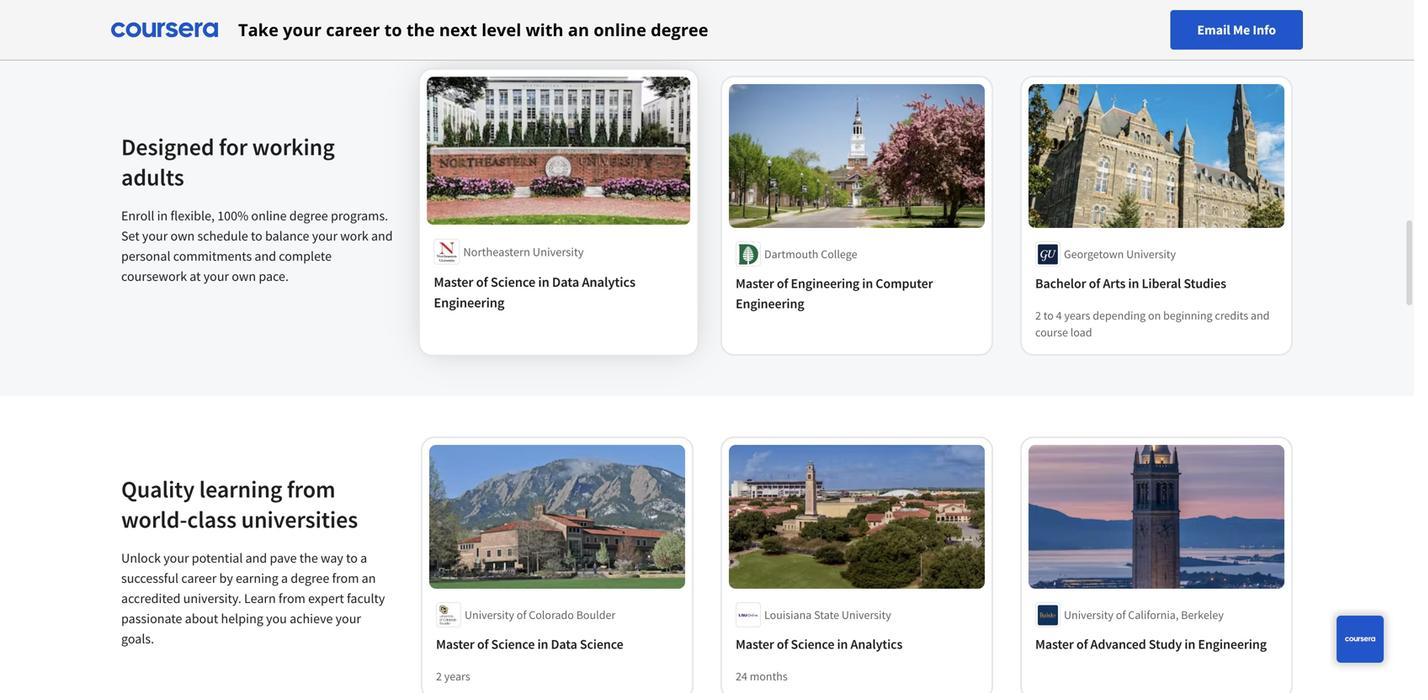 Task type: vqa. For each thing, say whether or not it's contained in the screenshot.
THE IF
no



Task type: locate. For each thing, give the bounding box(es) containing it.
online right with
[[594, 18, 647, 41]]

2
[[1036, 308, 1042, 323], [436, 669, 442, 685]]

work
[[340, 228, 369, 245]]

master of science in data analytics engineering
[[434, 274, 636, 312]]

complete
[[279, 248, 332, 265]]

0 horizontal spatial online
[[251, 208, 287, 224]]

2 vertical spatial degree
[[291, 571, 330, 587]]

to inside enroll in flexible, 100% online degree programs. set your own schedule to balance your work and personal commitments and complete coursework at your own pace.
[[251, 228, 263, 245]]

of down northeastern
[[476, 274, 488, 291]]

take your career to the next level with an online degree
[[238, 18, 709, 41]]

master for master of science in analytics
[[736, 637, 775, 653]]

data inside master of science in data analytics engineering
[[552, 274, 579, 291]]

accredited
[[121, 591, 181, 608]]

in down louisiana state university
[[837, 637, 848, 653]]

career
[[326, 18, 380, 41], [181, 571, 217, 587]]

of left colorado
[[517, 608, 527, 623]]

in for master of science in data analytics engineering
[[538, 274, 550, 291]]

enroll in flexible, 100% online degree programs. set your own schedule to balance your work and personal commitments and complete coursework at your own pace.
[[121, 208, 393, 285]]

college
[[821, 247, 858, 262]]

0 vertical spatial analytics
[[582, 274, 636, 291]]

2 for bachelor of arts in liberal studies
[[1036, 308, 1042, 323]]

0 vertical spatial data
[[552, 274, 579, 291]]

0 vertical spatial own
[[170, 228, 195, 245]]

1 horizontal spatial analytics
[[851, 637, 903, 653]]

0 vertical spatial 2
[[1036, 308, 1042, 323]]

of for master of engineering in computer engineering
[[777, 275, 789, 292]]

commitments
[[173, 248, 252, 265]]

1 vertical spatial from
[[332, 571, 359, 587]]

course
[[1036, 325, 1069, 340]]

data down colorado
[[551, 637, 578, 653]]

2 vertical spatial from
[[279, 591, 306, 608]]

studies
[[1184, 275, 1227, 292]]

in left computer
[[863, 275, 873, 292]]

of down dartmouth
[[777, 275, 789, 292]]

master
[[434, 274, 474, 291], [736, 275, 775, 292], [436, 637, 475, 653], [736, 637, 775, 653], [1036, 637, 1074, 653]]

me
[[1234, 21, 1251, 38]]

1 vertical spatial an
[[362, 571, 376, 587]]

1 vertical spatial career
[[181, 571, 217, 587]]

engineering down dartmouth
[[736, 296, 805, 312]]

own down flexible,
[[170, 228, 195, 245]]

master inside master of science in data analytics engineering
[[434, 274, 474, 291]]

1 vertical spatial degree
[[289, 208, 328, 224]]

years up load
[[1065, 308, 1091, 323]]

a
[[361, 550, 367, 567], [281, 571, 288, 587]]

adults
[[121, 163, 184, 192]]

georgetown
[[1064, 247, 1124, 262]]

1 vertical spatial 2
[[436, 669, 442, 685]]

at
[[190, 268, 201, 285]]

to right way
[[346, 550, 358, 567]]

from up you
[[279, 591, 306, 608]]

of left arts
[[1089, 275, 1101, 292]]

the left way
[[300, 550, 318, 567]]

achieve
[[290, 611, 333, 628]]

info
[[1253, 21, 1277, 38]]

your down the faculty
[[336, 611, 361, 628]]

in right the enroll
[[157, 208, 168, 224]]

the inside unlock your potential and pave the way to a successful career by earning a degree from an accredited university. learn from expert faculty passionate about helping you achieve your goals.
[[300, 550, 318, 567]]

data
[[552, 274, 579, 291], [551, 637, 578, 653]]

in
[[157, 208, 168, 224], [538, 274, 550, 291], [863, 275, 873, 292], [1129, 275, 1140, 292], [538, 637, 549, 653], [837, 637, 848, 653], [1185, 637, 1196, 653]]

a right way
[[361, 550, 367, 567]]

programs.
[[331, 208, 388, 224]]

from up universities
[[287, 475, 336, 504]]

0 vertical spatial from
[[287, 475, 336, 504]]

passionate
[[121, 611, 182, 628]]

own
[[170, 228, 195, 245], [232, 268, 256, 285]]

0 vertical spatial years
[[1065, 308, 1091, 323]]

master of science in analytics
[[736, 637, 903, 653]]

0 horizontal spatial the
[[300, 550, 318, 567]]

from down way
[[332, 571, 359, 587]]

analytics inside master of science in analytics link
[[851, 637, 903, 653]]

liberal
[[1142, 275, 1182, 292]]

0 horizontal spatial analytics
[[582, 274, 636, 291]]

in right the study
[[1185, 637, 1196, 653]]

0 vertical spatial career
[[326, 18, 380, 41]]

in inside master of engineering in computer engineering
[[863, 275, 873, 292]]

in down northeastern university
[[538, 274, 550, 291]]

of down louisiana
[[777, 637, 789, 653]]

your up successful
[[164, 550, 189, 567]]

24 months
[[736, 669, 788, 685]]

an up the faculty
[[362, 571, 376, 587]]

1 horizontal spatial an
[[568, 18, 589, 41]]

1 horizontal spatial online
[[594, 18, 647, 41]]

your
[[283, 18, 322, 41], [142, 228, 168, 245], [312, 228, 338, 245], [204, 268, 229, 285], [164, 550, 189, 567], [336, 611, 361, 628]]

1 horizontal spatial years
[[1065, 308, 1091, 323]]

your right take at the left
[[283, 18, 322, 41]]

way
[[321, 550, 343, 567]]

1 vertical spatial years
[[444, 669, 471, 685]]

months
[[750, 669, 788, 685]]

of for master of advanced study in engineering
[[1077, 637, 1088, 653]]

0 horizontal spatial an
[[362, 571, 376, 587]]

analytics
[[582, 274, 636, 291], [851, 637, 903, 653]]

university up "advanced"
[[1064, 608, 1114, 623]]

degree inside unlock your potential and pave the way to a successful career by earning a degree from an accredited university. learn from expert faculty passionate about helping you achieve your goals.
[[291, 571, 330, 587]]

science for master of science in data analytics engineering
[[491, 274, 536, 291]]

of up "advanced"
[[1116, 608, 1126, 623]]

1 horizontal spatial 2
[[1036, 308, 1042, 323]]

0 vertical spatial the
[[407, 18, 435, 41]]

1 vertical spatial data
[[551, 637, 578, 653]]

data down northeastern university
[[552, 274, 579, 291]]

engineering down berkeley
[[1199, 637, 1267, 653]]

world-
[[121, 505, 187, 535]]

1 vertical spatial analytics
[[851, 637, 903, 653]]

1 horizontal spatial own
[[232, 268, 256, 285]]

expert
[[308, 591, 344, 608]]

0 horizontal spatial career
[[181, 571, 217, 587]]

1 vertical spatial online
[[251, 208, 287, 224]]

your up personal
[[142, 228, 168, 245]]

and
[[371, 228, 393, 245], [255, 248, 276, 265], [1251, 308, 1270, 323], [246, 550, 267, 567]]

from
[[287, 475, 336, 504], [332, 571, 359, 587], [279, 591, 306, 608]]

balance
[[265, 228, 309, 245]]

online
[[594, 18, 647, 41], [251, 208, 287, 224]]

engineering
[[791, 275, 860, 292], [434, 294, 505, 312], [736, 296, 805, 312], [1199, 637, 1267, 653]]

2 for master of science in data science
[[436, 669, 442, 685]]

university up bachelor of arts in liberal studies link
[[1127, 247, 1176, 262]]

university.
[[183, 591, 242, 608]]

coursework
[[121, 268, 187, 285]]

master inside master of engineering in computer engineering
[[736, 275, 775, 292]]

your up complete
[[312, 228, 338, 245]]

100%
[[217, 208, 249, 224]]

working
[[252, 132, 335, 162]]

to left 4
[[1044, 308, 1054, 323]]

data for science
[[551, 637, 578, 653]]

in for master of science in analytics
[[837, 637, 848, 653]]

learn
[[244, 591, 276, 608]]

of for university of california, berkeley
[[1116, 608, 1126, 623]]

learning
[[199, 475, 282, 504]]

master of science in data analytics engineering link
[[434, 272, 684, 314]]

1 horizontal spatial career
[[326, 18, 380, 41]]

flexible,
[[171, 208, 215, 224]]

university
[[533, 244, 584, 260], [1127, 247, 1176, 262], [465, 608, 514, 623], [842, 608, 892, 623], [1064, 608, 1114, 623]]

years inside 2 to 4 years depending on beginning credits and course load
[[1065, 308, 1091, 323]]

university up master of science in data science
[[465, 608, 514, 623]]

master left "advanced"
[[1036, 637, 1074, 653]]

1 vertical spatial own
[[232, 268, 256, 285]]

1 vertical spatial a
[[281, 571, 288, 587]]

of left "advanced"
[[1077, 637, 1088, 653]]

class
[[187, 505, 237, 535]]

and up earning
[[246, 550, 267, 567]]

in down university of colorado boulder
[[538, 637, 549, 653]]

science down state
[[791, 637, 835, 653]]

to left balance
[[251, 228, 263, 245]]

in inside master of science in data analytics engineering
[[538, 274, 550, 291]]

master of advanced study in engineering
[[1036, 637, 1267, 653]]

master down northeastern
[[434, 274, 474, 291]]

an right with
[[568, 18, 589, 41]]

master up 2 years
[[436, 637, 475, 653]]

of down university of colorado boulder
[[477, 637, 489, 653]]

a down pave
[[281, 571, 288, 587]]

universities
[[241, 505, 358, 535]]

goals.
[[121, 631, 154, 648]]

arts
[[1103, 275, 1126, 292]]

master for master of engineering in computer engineering
[[736, 275, 775, 292]]

of inside master of science in data analytics engineering
[[476, 274, 488, 291]]

online up balance
[[251, 208, 287, 224]]

science
[[491, 274, 536, 291], [491, 637, 535, 653], [580, 637, 624, 653], [791, 637, 835, 653]]

science for master of science in analytics
[[791, 637, 835, 653]]

0 vertical spatial an
[[568, 18, 589, 41]]

and right credits
[[1251, 308, 1270, 323]]

0 horizontal spatial 2
[[436, 669, 442, 685]]

science down university of colorado boulder
[[491, 637, 535, 653]]

personal
[[121, 248, 171, 265]]

science down northeastern university
[[491, 274, 536, 291]]

bachelor
[[1036, 275, 1087, 292]]

in right arts
[[1129, 275, 1140, 292]]

2 inside 2 to 4 years depending on beginning credits and course load
[[1036, 308, 1042, 323]]

in for master of science in data science
[[538, 637, 549, 653]]

science inside master of science in data analytics engineering
[[491, 274, 536, 291]]

master up 24 months
[[736, 637, 775, 653]]

master down dartmouth
[[736, 275, 775, 292]]

to
[[385, 18, 402, 41], [251, 228, 263, 245], [1044, 308, 1054, 323], [346, 550, 358, 567]]

1 horizontal spatial a
[[361, 550, 367, 567]]

email me info
[[1198, 21, 1277, 38]]

0 vertical spatial online
[[594, 18, 647, 41]]

designed
[[121, 132, 214, 162]]

of inside master of engineering in computer engineering
[[777, 275, 789, 292]]

load
[[1071, 325, 1093, 340]]

24
[[736, 669, 748, 685]]

years
[[1065, 308, 1091, 323], [444, 669, 471, 685]]

1 horizontal spatial the
[[407, 18, 435, 41]]

years down master of science in data science
[[444, 669, 471, 685]]

engineering down northeastern
[[434, 294, 505, 312]]

science down boulder
[[580, 637, 624, 653]]

of for master of science in data analytics engineering
[[476, 274, 488, 291]]

engineering inside master of science in data analytics engineering
[[434, 294, 505, 312]]

0 horizontal spatial a
[[281, 571, 288, 587]]

master of engineering in computer engineering
[[736, 275, 933, 312]]

advanced
[[1091, 637, 1147, 653]]

1 vertical spatial the
[[300, 550, 318, 567]]

degree
[[651, 18, 709, 41], [289, 208, 328, 224], [291, 571, 330, 587]]

computer
[[876, 275, 933, 292]]

own left pace.
[[232, 268, 256, 285]]

master for master of science in data science
[[436, 637, 475, 653]]

the left next
[[407, 18, 435, 41]]



Task type: describe. For each thing, give the bounding box(es) containing it.
science for master of science in data science
[[491, 637, 535, 653]]

enroll
[[121, 208, 154, 224]]

master for master of science in data analytics engineering
[[434, 274, 474, 291]]

engineering down college
[[791, 275, 860, 292]]

georgetown university
[[1064, 247, 1176, 262]]

beginning
[[1164, 308, 1213, 323]]

dartmouth
[[765, 247, 819, 262]]

to left next
[[385, 18, 402, 41]]

and up pace.
[[255, 248, 276, 265]]

unlock your potential and pave the way to a successful career by earning a degree from an accredited university. learn from expert faculty passionate about helping you achieve your goals.
[[121, 550, 385, 648]]

level
[[482, 18, 522, 41]]

quality learning from world-class universities
[[121, 475, 358, 535]]

bachelor of arts in liberal studies link
[[1036, 274, 1278, 294]]

of for university of colorado boulder
[[517, 608, 527, 623]]

4
[[1057, 308, 1062, 323]]

by
[[219, 571, 233, 587]]

with
[[526, 18, 564, 41]]

0 vertical spatial a
[[361, 550, 367, 567]]

of for bachelor of arts in liberal studies
[[1089, 275, 1101, 292]]

master of science in data science
[[436, 637, 624, 653]]

in for bachelor of arts in liberal studies
[[1129, 275, 1140, 292]]

university up master of science in data analytics engineering link
[[533, 244, 584, 260]]

helping
[[221, 611, 263, 628]]

successful
[[121, 571, 179, 587]]

your down commitments
[[204, 268, 229, 285]]

of for master of science in analytics
[[777, 637, 789, 653]]

and inside 2 to 4 years depending on beginning credits and course load
[[1251, 308, 1270, 323]]

an inside unlock your potential and pave the way to a successful career by earning a degree from an accredited university. learn from expert faculty passionate about helping you achieve your goals.
[[362, 571, 376, 587]]

schedule
[[197, 228, 248, 245]]

data for analytics
[[552, 274, 579, 291]]

master of science in data science link
[[436, 635, 679, 655]]

university of california, berkeley
[[1064, 608, 1224, 623]]

next
[[439, 18, 477, 41]]

0 horizontal spatial years
[[444, 669, 471, 685]]

0 vertical spatial degree
[[651, 18, 709, 41]]

online inside enroll in flexible, 100% online degree programs. set your own schedule to balance your work and personal commitments and complete coursework at your own pace.
[[251, 208, 287, 224]]

and inside unlock your potential and pave the way to a successful career by earning a degree from an accredited university. learn from expert faculty passionate about helping you achieve your goals.
[[246, 550, 267, 567]]

career inside unlock your potential and pave the way to a successful career by earning a degree from an accredited university. learn from expert faculty passionate about helping you achieve your goals.
[[181, 571, 217, 587]]

pave
[[270, 550, 297, 567]]

and right work
[[371, 228, 393, 245]]

on
[[1149, 308, 1161, 323]]

coursera image
[[111, 16, 218, 43]]

0 horizontal spatial own
[[170, 228, 195, 245]]

louisiana state university
[[765, 608, 892, 623]]

quality
[[121, 475, 195, 504]]

unlock
[[121, 550, 161, 567]]

earning
[[236, 571, 279, 587]]

louisiana
[[765, 608, 812, 623]]

northeastern university
[[463, 244, 584, 260]]

colorado
[[529, 608, 574, 623]]

depending
[[1093, 308, 1146, 323]]

berkeley
[[1182, 608, 1224, 623]]

you
[[266, 611, 287, 628]]

take
[[238, 18, 279, 41]]

state
[[814, 608, 840, 623]]

dartmouth college
[[765, 247, 858, 262]]

credits
[[1215, 308, 1249, 323]]

master of engineering in computer engineering link
[[736, 274, 979, 314]]

designed for working adults
[[121, 132, 335, 192]]

to inside 2 to 4 years depending on beginning credits and course load
[[1044, 308, 1054, 323]]

analytics inside master of science in data analytics engineering
[[582, 274, 636, 291]]

email
[[1198, 21, 1231, 38]]

2 years
[[436, 669, 471, 685]]

university of colorado boulder
[[465, 608, 616, 623]]

boulder
[[577, 608, 616, 623]]

set
[[121, 228, 140, 245]]

master for master of advanced study in engineering
[[1036, 637, 1074, 653]]

for
[[219, 132, 248, 162]]

master of advanced study in engineering link
[[1036, 635, 1278, 655]]

pace.
[[259, 268, 289, 285]]

bachelor of arts in liberal studies
[[1036, 275, 1227, 292]]

university up master of science in analytics link
[[842, 608, 892, 623]]

degree inside enroll in flexible, 100% online degree programs. set your own schedule to balance your work and personal commitments and complete coursework at your own pace.
[[289, 208, 328, 224]]

master of science in analytics link
[[736, 635, 979, 655]]

of for master of science in data science
[[477, 637, 489, 653]]

2 to 4 years depending on beginning credits and course load
[[1036, 308, 1270, 340]]

from inside "quality learning from world-class universities"
[[287, 475, 336, 504]]

in for master of engineering in computer engineering
[[863, 275, 873, 292]]

to inside unlock your potential and pave the way to a successful career by earning a degree from an accredited university. learn from expert faculty passionate about helping you achieve your goals.
[[346, 550, 358, 567]]

study
[[1149, 637, 1182, 653]]

northeastern
[[463, 244, 530, 260]]

email me info button
[[1171, 10, 1304, 50]]

potential
[[192, 550, 243, 567]]

in inside enroll in flexible, 100% online degree programs. set your own schedule to balance your work and personal commitments and complete coursework at your own pace.
[[157, 208, 168, 224]]

about
[[185, 611, 218, 628]]

faculty
[[347, 591, 385, 608]]



